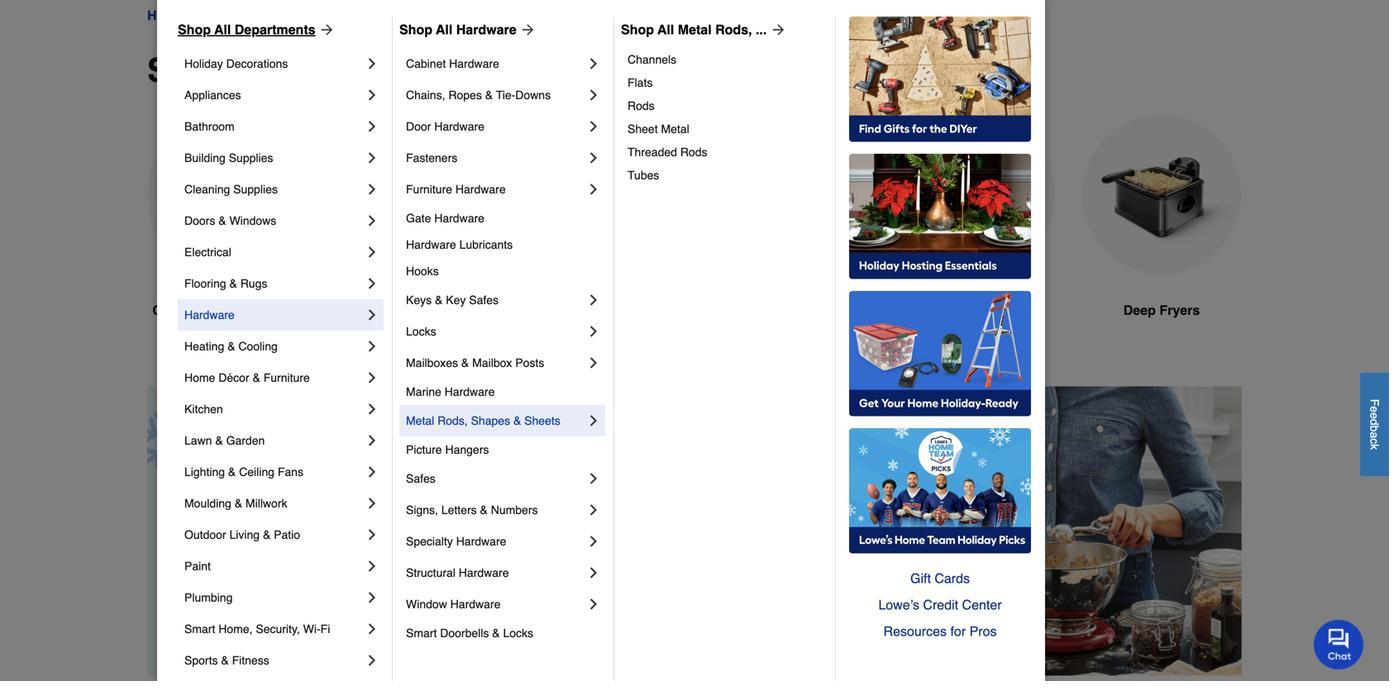 Task type: describe. For each thing, give the bounding box(es) containing it.
lighting & ceiling fans
[[184, 465, 303, 479]]

patio
[[274, 528, 300, 542]]

chevron right image for mailboxes & mailbox posts
[[585, 355, 602, 371]]

hardware for door hardware
[[434, 120, 484, 133]]

chevron right image for chains, ropes & tie-downs
[[585, 87, 602, 103]]

chains,
[[406, 88, 445, 102]]

supplies for cleaning supplies
[[233, 183, 278, 196]]

1 vertical spatial arrow right image
[[1211, 523, 1228, 539]]

lawn & garden
[[184, 434, 265, 447]]

chevron right image for plumbing
[[364, 590, 380, 606]]

a silver-colored new air portable ice maker. image
[[334, 115, 494, 275]]

sheets
[[524, 414, 560, 427]]

rugs
[[240, 277, 267, 290]]

shapes
[[471, 414, 510, 427]]

mailbox
[[472, 356, 512, 370]]

home,
[[218, 623, 253, 636]]

cabinet hardware
[[406, 57, 499, 70]]

flats
[[628, 76, 653, 89]]

doors
[[184, 214, 215, 227]]

toaster
[[556, 303, 602, 318]]

hardware for gate hardware
[[434, 212, 484, 225]]

building supplies
[[184, 151, 273, 165]]

key
[[446, 294, 466, 307]]

channels link
[[628, 48, 823, 71]]

gate hardware
[[406, 212, 484, 225]]

deep fryers link
[[1081, 115, 1242, 360]]

specialty
[[406, 535, 453, 548]]

ropes
[[448, 88, 482, 102]]

chevron right image for home décor & furniture
[[364, 370, 380, 386]]

outdoor
[[184, 528, 226, 542]]

signs, letters & numbers
[[406, 504, 538, 517]]

0 vertical spatial safes
[[469, 294, 499, 307]]

appliances up holiday decorations
[[198, 8, 269, 23]]

small appliances link
[[283, 6, 384, 26]]

chevron right image for sports & fitness
[[364, 652, 380, 669]]

deep
[[1123, 303, 1156, 318]]

all for hardware
[[436, 22, 453, 37]]

f e e d b a c k button
[[1360, 373, 1389, 476]]

countertop microwaves link
[[147, 115, 308, 360]]

1 vertical spatial metal
[[661, 122, 689, 136]]

wi-
[[303, 623, 321, 636]]

advertisement region
[[147, 387, 1242, 679]]

0 vertical spatial appliances link
[[198, 6, 269, 26]]

picture
[[406, 443, 442, 456]]

chevron right image for outdoor living & patio
[[364, 527, 380, 543]]

signs, letters & numbers link
[[406, 494, 585, 526]]

0 horizontal spatial rods
[[628, 99, 655, 112]]

& left cooling
[[227, 340, 235, 353]]

smart for smart doorbells & locks
[[406, 627, 437, 640]]

doors & windows link
[[184, 205, 364, 236]]

fasteners
[[406, 151, 457, 165]]

bathroom link
[[184, 111, 364, 142]]

home for home
[[147, 8, 184, 23]]

hangers
[[445, 443, 489, 456]]

numbers
[[491, 504, 538, 517]]

& left 'sheets'
[[513, 414, 521, 427]]

door
[[406, 120, 431, 133]]

lubricants
[[459, 238, 513, 251]]

a
[[1368, 432, 1381, 438]]

furniture inside home décor & furniture "link"
[[263, 371, 310, 384]]

flooring & rugs
[[184, 277, 267, 290]]

1 vertical spatial safes
[[406, 472, 436, 485]]

living
[[229, 528, 260, 542]]

makers
[[431, 303, 476, 318]]

smart home, security, wi-fi
[[184, 623, 330, 636]]

kitchen link
[[184, 394, 364, 425]]

plumbing link
[[184, 582, 364, 613]]

2 e from the top
[[1368, 412, 1381, 419]]

hardware for structural hardware
[[459, 566, 509, 580]]

a gray ninja blender. image
[[895, 115, 1055, 275]]

& down 'window hardware' link
[[492, 627, 500, 640]]

chevron right image for keys & key safes
[[585, 292, 602, 308]]

hardware for specialty hardware
[[456, 535, 506, 548]]

fitness
[[232, 654, 269, 667]]

1 vertical spatial appliances link
[[184, 79, 364, 111]]

lowe's
[[878, 597, 919, 613]]

lowe's home team holiday picks. image
[[849, 428, 1031, 554]]

smart doorbells & locks link
[[406, 620, 602, 647]]

0 vertical spatial metal
[[678, 22, 712, 37]]

center
[[962, 597, 1002, 613]]

& right doors
[[218, 214, 226, 227]]

door hardware
[[406, 120, 484, 133]]

d
[[1368, 419, 1381, 425]]

resources for pros
[[883, 624, 997, 639]]

marine hardware link
[[406, 379, 602, 405]]

smart home, security, wi-fi link
[[184, 613, 364, 645]]

sheet metal
[[628, 122, 689, 136]]

lawn
[[184, 434, 212, 447]]

metal rods, shapes & sheets
[[406, 414, 560, 427]]

hardware lubricants
[[406, 238, 513, 251]]

marine hardware
[[406, 385, 495, 399]]

furniture hardware link
[[406, 174, 585, 205]]

downs
[[515, 88, 551, 102]]

toaster ovens link
[[521, 115, 681, 360]]

flooring
[[184, 277, 226, 290]]

chevron right image for doors & windows
[[364, 212, 380, 229]]

paint link
[[184, 551, 364, 582]]

furniture inside furniture hardware link
[[406, 183, 452, 196]]

sports
[[184, 654, 218, 667]]

& right décor at bottom left
[[253, 371, 260, 384]]

chevron right image for furniture hardware
[[585, 181, 602, 198]]

locks inside the smart doorbells & locks link
[[503, 627, 533, 640]]

ovens
[[606, 303, 647, 318]]

all for metal
[[657, 22, 674, 37]]

door hardware link
[[406, 111, 585, 142]]

chevron right image for holiday decorations
[[364, 55, 380, 72]]

hardware for marine hardware
[[445, 385, 495, 399]]

gate hardware link
[[406, 205, 602, 232]]

paint
[[184, 560, 211, 573]]

doorbells
[[440, 627, 489, 640]]

letters
[[441, 504, 477, 517]]

0 vertical spatial small
[[283, 8, 317, 23]]

decorations
[[226, 57, 288, 70]]

metal inside "link"
[[406, 414, 434, 427]]

picture hangers
[[406, 443, 489, 456]]

credit
[[923, 597, 958, 613]]

hardware for furniture hardware
[[455, 183, 506, 196]]

chevron right image for smart home, security, wi-fi
[[364, 621, 380, 637]]

cabinet
[[406, 57, 446, 70]]

cleaning supplies
[[184, 183, 278, 196]]

home décor & furniture link
[[184, 362, 364, 394]]

chevron right image for safes
[[585, 470, 602, 487]]

chevron right image for electrical
[[364, 244, 380, 260]]

home link
[[147, 6, 184, 26]]

outdoor living & patio
[[184, 528, 300, 542]]

arrow right image for shop all hardware
[[516, 21, 536, 38]]

chevron right image for specialty hardware
[[585, 533, 602, 550]]

chevron right image for metal rods, shapes & sheets
[[585, 413, 602, 429]]

holiday hosting essentials. image
[[849, 154, 1031, 279]]

microwaves
[[227, 303, 302, 318]]

chevron right image for kitchen
[[364, 401, 380, 418]]

hardware up the cabinet hardware "link"
[[456, 22, 516, 37]]

& right letters
[[480, 504, 488, 517]]



Task type: vqa. For each thing, say whether or not it's contained in the screenshot.
cover
no



Task type: locate. For each thing, give the bounding box(es) containing it.
0 horizontal spatial arrow right image
[[315, 21, 335, 38]]

1 shop from the left
[[178, 22, 211, 37]]

& left millwork
[[235, 497, 242, 510]]

hardware up chains, ropes & tie-downs
[[449, 57, 499, 70]]

shop
[[178, 22, 211, 37], [399, 22, 432, 37], [621, 22, 654, 37]]

metal
[[678, 22, 712, 37], [661, 122, 689, 136], [406, 414, 434, 427]]

0 horizontal spatial shop
[[178, 22, 211, 37]]

hardware down 'flooring'
[[184, 308, 235, 322]]

1 vertical spatial home
[[184, 371, 215, 384]]

1 vertical spatial furniture
[[263, 371, 310, 384]]

1 horizontal spatial rods,
[[715, 22, 752, 37]]

hardware lubricants link
[[406, 232, 602, 258]]

hardware for cabinet hardware
[[449, 57, 499, 70]]

all up channels
[[657, 22, 674, 37]]

marine
[[406, 385, 441, 399]]

structural hardware link
[[406, 557, 585, 589]]

3 shop from the left
[[621, 22, 654, 37]]

kitchen
[[184, 403, 223, 416]]

1 horizontal spatial all
[[436, 22, 453, 37]]

keys & key safes
[[406, 294, 499, 307]]

get your home holiday-ready. image
[[849, 291, 1031, 417]]

arrow right image up the cabinet hardware "link"
[[516, 21, 536, 38]]

tubes link
[[628, 164, 823, 187]]

safes link
[[406, 463, 585, 494]]

hardware down signs, letters & numbers
[[456, 535, 506, 548]]

chat invite button image
[[1314, 619, 1364, 670]]

structural hardware
[[406, 566, 509, 580]]

gift
[[910, 571, 931, 586]]

& right lawn
[[215, 434, 223, 447]]

& left the rugs
[[229, 277, 237, 290]]

gate
[[406, 212, 431, 225]]

millwork
[[245, 497, 287, 510]]

holiday
[[184, 57, 223, 70]]

1 horizontal spatial arrow right image
[[767, 21, 787, 38]]

arrow right image inside shop all hardware link
[[516, 21, 536, 38]]

chevron right image for heating & cooling
[[364, 338, 380, 355]]

0 horizontal spatial furniture
[[263, 371, 310, 384]]

blenders link
[[895, 115, 1055, 360]]

safes right key
[[469, 294, 499, 307]]

1 vertical spatial small appliances
[[147, 51, 420, 89]]

rods
[[628, 99, 655, 112], [680, 146, 707, 159]]

lowe's credit center
[[878, 597, 1002, 613]]

mailboxes
[[406, 356, 458, 370]]

supplies up cleaning supplies
[[229, 151, 273, 165]]

shop up holiday
[[178, 22, 211, 37]]

building supplies link
[[184, 142, 364, 174]]

1 horizontal spatial locks
[[503, 627, 533, 640]]

heating
[[184, 340, 224, 353]]

shop all departments
[[178, 22, 315, 37]]

smart for smart home, security, wi-fi
[[184, 623, 215, 636]]

metal rods, shapes & sheets link
[[406, 405, 585, 437]]

hardware up hooks
[[406, 238, 456, 251]]

small up holiday decorations link
[[283, 8, 317, 23]]

chevron right image for fasteners
[[585, 150, 602, 166]]

blenders
[[946, 303, 1003, 318]]

appliances up bathroom
[[184, 88, 241, 102]]

a chefman stainless steel deep fryer. image
[[1081, 115, 1242, 275]]

3 all from the left
[[657, 22, 674, 37]]

0 horizontal spatial arrow right image
[[516, 21, 536, 38]]

chevron right image for lighting & ceiling fans
[[364, 464, 380, 480]]

arrow right image
[[315, 21, 335, 38], [1211, 523, 1228, 539]]

0 vertical spatial home
[[147, 8, 184, 23]]

0 vertical spatial small appliances
[[283, 8, 384, 23]]

resources
[[883, 624, 947, 639]]

fasteners link
[[406, 142, 585, 174]]

chevron right image
[[364, 55, 380, 72], [585, 55, 602, 72], [585, 118, 602, 135], [364, 150, 380, 166], [364, 181, 380, 198], [585, 323, 602, 340], [364, 338, 380, 355], [585, 355, 602, 371], [364, 401, 380, 418], [364, 432, 380, 449], [364, 464, 380, 480], [585, 502, 602, 518], [585, 533, 602, 550], [364, 590, 380, 606], [585, 596, 602, 613], [364, 652, 380, 669]]

channels
[[628, 53, 676, 66]]

smart up sports
[[184, 623, 215, 636]]

chevron right image for cabinet hardware
[[585, 55, 602, 72]]

arrow right image
[[516, 21, 536, 38], [767, 21, 787, 38]]

find gifts for the diyer. image
[[849, 17, 1031, 142]]

hooks link
[[406, 258, 602, 284]]

cleaning supplies link
[[184, 174, 364, 205]]

lowe's credit center link
[[849, 592, 1031, 618]]

all for departments
[[214, 22, 231, 37]]

2 all from the left
[[436, 22, 453, 37]]

e up d
[[1368, 406, 1381, 412]]

furniture up kitchen link
[[263, 371, 310, 384]]

chevron right image for structural hardware
[[585, 565, 602, 581]]

keys
[[406, 294, 432, 307]]

chevron right image for appliances
[[364, 87, 380, 103]]

& left ceiling
[[228, 465, 236, 479]]

1 all from the left
[[214, 22, 231, 37]]

chevron right image for bathroom
[[364, 118, 380, 135]]

& left key
[[435, 294, 443, 307]]

& right sports
[[221, 654, 229, 667]]

2 horizontal spatial shop
[[621, 22, 654, 37]]

...
[[756, 22, 767, 37]]

hardware down fasteners link
[[455, 183, 506, 196]]

arrow right image inside shop all metal rods, ... link
[[767, 21, 787, 38]]

chevron right image
[[364, 87, 380, 103], [585, 87, 602, 103], [364, 118, 380, 135], [585, 150, 602, 166], [585, 181, 602, 198], [364, 212, 380, 229], [364, 244, 380, 260], [364, 275, 380, 292], [585, 292, 602, 308], [364, 307, 380, 323], [364, 370, 380, 386], [585, 413, 602, 429], [585, 470, 602, 487], [364, 495, 380, 512], [364, 527, 380, 543], [364, 558, 380, 575], [585, 565, 602, 581], [364, 621, 380, 637]]

smart
[[184, 623, 215, 636], [406, 627, 437, 640]]

appliances link up holiday decorations
[[198, 6, 269, 26]]

0 vertical spatial supplies
[[229, 151, 273, 165]]

0 horizontal spatial small
[[147, 51, 235, 89]]

supplies for building supplies
[[229, 151, 273, 165]]

window
[[406, 598, 447, 611]]

furniture hardware
[[406, 183, 506, 196]]

1 horizontal spatial rods
[[680, 146, 707, 159]]

e
[[1368, 406, 1381, 412], [1368, 412, 1381, 419]]

1 vertical spatial small
[[147, 51, 235, 89]]

all up cabinet hardware
[[436, 22, 453, 37]]

small up bathroom
[[147, 51, 235, 89]]

1 vertical spatial rods
[[680, 146, 707, 159]]

& left mailbox
[[461, 356, 469, 370]]

shop inside 'link'
[[178, 22, 211, 37]]

mailboxes & mailbox posts
[[406, 356, 544, 370]]

rods, left the ...
[[715, 22, 752, 37]]

shop for shop all hardware
[[399, 22, 432, 37]]

home
[[147, 8, 184, 23], [184, 371, 215, 384]]

& left tie-
[[485, 88, 493, 102]]

electrical link
[[184, 236, 364, 268]]

shop all hardware link
[[399, 20, 536, 40]]

2 vertical spatial metal
[[406, 414, 434, 427]]

appliances right departments
[[320, 8, 384, 23]]

threaded rods link
[[628, 141, 823, 164]]

picture hangers link
[[406, 437, 602, 463]]

chevron right image for locks
[[585, 323, 602, 340]]

threaded rods
[[628, 146, 707, 159]]

1 horizontal spatial small
[[283, 8, 317, 23]]

chevron right image for paint
[[364, 558, 380, 575]]

metal up channels link on the top of the page
[[678, 22, 712, 37]]

0 horizontal spatial safes
[[406, 472, 436, 485]]

hardware up hardware lubricants on the top of the page
[[434, 212, 484, 225]]

shop all hardware
[[399, 22, 516, 37]]

chevron right image for door hardware
[[585, 118, 602, 135]]

1 horizontal spatial smart
[[406, 627, 437, 640]]

hardware for window hardware
[[450, 598, 501, 611]]

chevron right image for cleaning supplies
[[364, 181, 380, 198]]

portable ice makers link
[[334, 115, 494, 360]]

e up the b
[[1368, 412, 1381, 419]]

0 vertical spatial locks
[[406, 325, 436, 338]]

hardware
[[456, 22, 516, 37], [449, 57, 499, 70], [434, 120, 484, 133], [455, 183, 506, 196], [434, 212, 484, 225], [406, 238, 456, 251], [184, 308, 235, 322], [445, 385, 495, 399], [456, 535, 506, 548], [459, 566, 509, 580], [450, 598, 501, 611]]

security,
[[256, 623, 300, 636]]

0 horizontal spatial home
[[147, 8, 184, 23]]

1 horizontal spatial shop
[[399, 22, 432, 37]]

&
[[485, 88, 493, 102], [218, 214, 226, 227], [229, 277, 237, 290], [435, 294, 443, 307], [227, 340, 235, 353], [461, 356, 469, 370], [253, 371, 260, 384], [513, 414, 521, 427], [215, 434, 223, 447], [228, 465, 236, 479], [235, 497, 242, 510], [480, 504, 488, 517], [263, 528, 271, 542], [492, 627, 500, 640], [221, 654, 229, 667]]

0 horizontal spatial smart
[[184, 623, 215, 636]]

flooring & rugs link
[[184, 268, 364, 299]]

2 arrow right image from the left
[[767, 21, 787, 38]]

metal up threaded rods
[[661, 122, 689, 136]]

toaster ovens
[[556, 303, 647, 318]]

plumbing
[[184, 591, 233, 604]]

hooks
[[406, 265, 439, 278]]

locks link
[[406, 316, 585, 347]]

windows
[[229, 214, 276, 227]]

hardware up smart doorbells & locks
[[450, 598, 501, 611]]

1 horizontal spatial furniture
[[406, 183, 452, 196]]

cleaning
[[184, 183, 230, 196]]

a black and stainless steel countertop microwave. image
[[147, 115, 308, 275]]

hardware down ropes
[[434, 120, 484, 133]]

smart down window
[[406, 627, 437, 640]]

0 vertical spatial rods,
[[715, 22, 752, 37]]

2 shop from the left
[[399, 22, 432, 37]]

small appliances down departments
[[147, 51, 420, 89]]

a gray and stainless steel ninja air fryer. image
[[708, 115, 868, 275]]

ceiling
[[239, 465, 274, 479]]

c
[[1368, 438, 1381, 444]]

safes down picture
[[406, 472, 436, 485]]

chevron right image for hardware
[[364, 307, 380, 323]]

rods up tubes link
[[680, 146, 707, 159]]

0 horizontal spatial locks
[[406, 325, 436, 338]]

2 horizontal spatial all
[[657, 22, 674, 37]]

home inside "link"
[[184, 371, 215, 384]]

furniture up the gate
[[406, 183, 452, 196]]

1 e from the top
[[1368, 406, 1381, 412]]

locks inside locks link
[[406, 325, 436, 338]]

lighting & ceiling fans link
[[184, 456, 364, 488]]

0 vertical spatial rods
[[628, 99, 655, 112]]

chevron right image for moulding & millwork
[[364, 495, 380, 512]]

outdoor living & patio link
[[184, 519, 364, 551]]

structural
[[406, 566, 455, 580]]

shop for shop all metal rods, ...
[[621, 22, 654, 37]]

1 vertical spatial rods,
[[437, 414, 468, 427]]

smart doorbells & locks
[[406, 627, 533, 640]]

k
[[1368, 444, 1381, 450]]

1 arrow right image from the left
[[516, 21, 536, 38]]

chevron right image for signs, letters & numbers
[[585, 502, 602, 518]]

arrow right image up channels link on the top of the page
[[767, 21, 787, 38]]

shop all departments link
[[178, 20, 335, 40]]

f
[[1368, 399, 1381, 406]]

rods, down marine hardware
[[437, 414, 468, 427]]

small appliances up holiday decorations link
[[283, 8, 384, 23]]

1 horizontal spatial arrow right image
[[1211, 523, 1228, 539]]

1 horizontal spatial safes
[[469, 294, 499, 307]]

appliances down small appliances link in the top left of the page
[[244, 51, 420, 89]]

shop up channels
[[621, 22, 654, 37]]

cards
[[935, 571, 970, 586]]

all up holiday decorations
[[214, 22, 231, 37]]

chevron right image for lawn & garden
[[364, 432, 380, 449]]

mailboxes & mailbox posts link
[[406, 347, 585, 379]]

chevron right image for building supplies
[[364, 150, 380, 166]]

rods down flats
[[628, 99, 655, 112]]

hardware down 'mailboxes & mailbox posts'
[[445, 385, 495, 399]]

shop for shop all departments
[[178, 22, 211, 37]]

keys & key safes link
[[406, 284, 585, 316]]

1 vertical spatial locks
[[503, 627, 533, 640]]

pros
[[969, 624, 997, 639]]

1 horizontal spatial home
[[184, 371, 215, 384]]

b
[[1368, 425, 1381, 432]]

hardware up 'window hardware' link
[[459, 566, 509, 580]]

shop up cabinet
[[399, 22, 432, 37]]

0 horizontal spatial all
[[214, 22, 231, 37]]

& left patio
[[263, 528, 271, 542]]

0 horizontal spatial rods,
[[437, 414, 468, 427]]

metal down marine
[[406, 414, 434, 427]]

arrow right image for shop all metal rods, ...
[[767, 21, 787, 38]]

chevron right image for window hardware
[[585, 596, 602, 613]]

locks down 'window hardware' link
[[503, 627, 533, 640]]

home décor & furniture
[[184, 371, 310, 384]]

locks down ice
[[406, 325, 436, 338]]

all inside 'link'
[[214, 22, 231, 37]]

gift cards
[[910, 571, 970, 586]]

fans
[[278, 465, 303, 479]]

bathroom
[[184, 120, 235, 133]]

cabinet hardware link
[[406, 48, 585, 79]]

0 vertical spatial arrow right image
[[315, 21, 335, 38]]

chevron right image for flooring & rugs
[[364, 275, 380, 292]]

appliances link down the decorations
[[184, 79, 364, 111]]

arrow right image inside shop all departments 'link'
[[315, 21, 335, 38]]

1 vertical spatial supplies
[[233, 183, 278, 196]]

ice
[[409, 303, 427, 318]]

doors & windows
[[184, 214, 276, 227]]

electrical
[[184, 246, 231, 259]]

0 vertical spatial furniture
[[406, 183, 452, 196]]

a stainless steel toaster oven. image
[[521, 115, 681, 275]]

rods, inside "link"
[[437, 414, 468, 427]]

departments
[[235, 22, 315, 37]]

cooling
[[238, 340, 278, 353]]

supplies up the windows
[[233, 183, 278, 196]]

home for home décor & furniture
[[184, 371, 215, 384]]



